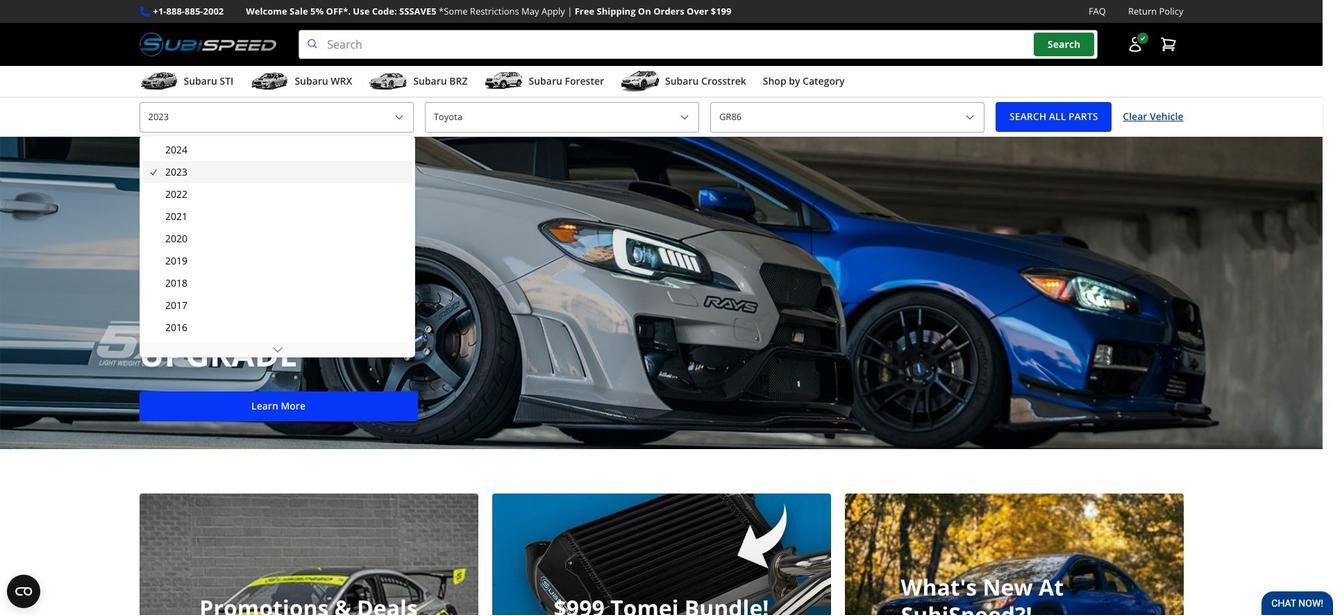 Task type: locate. For each thing, give the bounding box(es) containing it.
list box
[[140, 135, 415, 615]]

search input field
[[299, 30, 1097, 59]]

0 vertical spatial option
[[143, 161, 412, 183]]

1 option from the top
[[143, 161, 412, 183]]

option
[[143, 161, 412, 183], [143, 339, 412, 361]]

1 vertical spatial option
[[143, 339, 412, 361]]

2 option from the top
[[143, 339, 412, 361]]

group
[[143, 139, 412, 615]]



Task type: vqa. For each thing, say whether or not it's contained in the screenshot.
Open widget "icon"
yes



Task type: describe. For each thing, give the bounding box(es) containing it.
open widget image
[[7, 575, 40, 608]]



